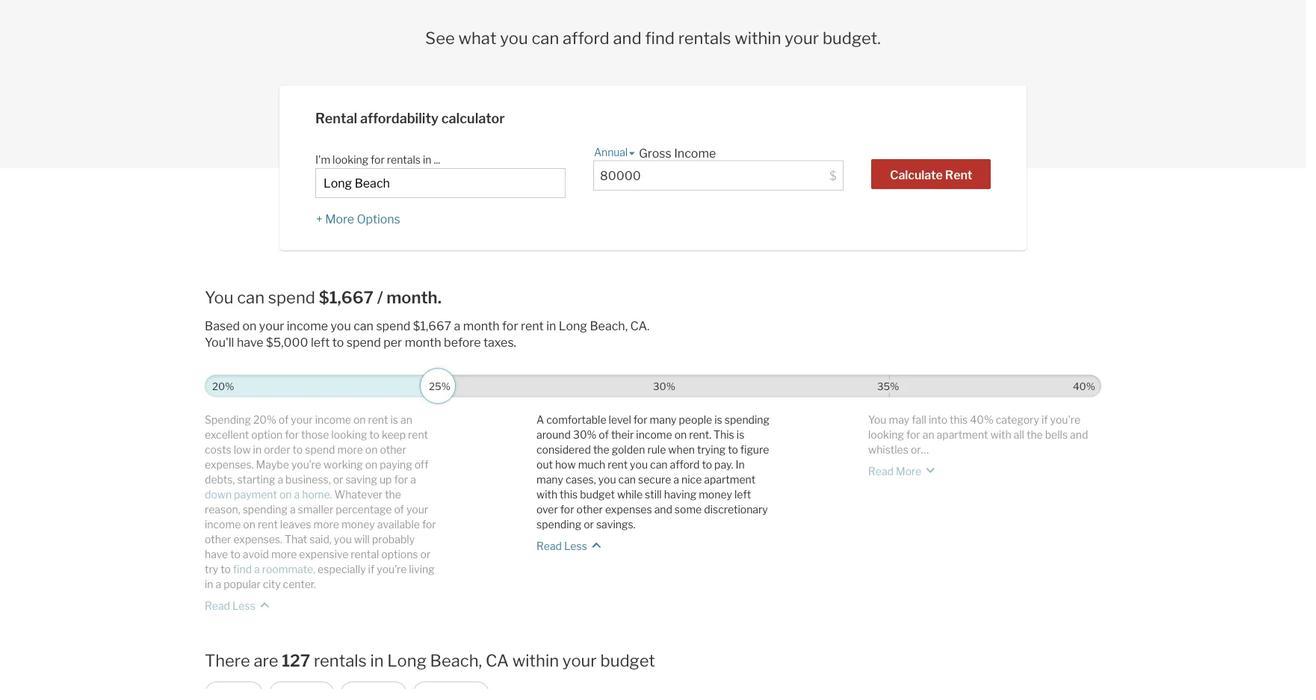 Task type: vqa. For each thing, say whether or not it's contained in the screenshot.
brief
no



Task type: describe. For each thing, give the bounding box(es) containing it.
a inside the a comfortable level for many people is spending around 30% of their income on rent. this is considered the golden rule when trying to figure out how much rent you can afford to pay. in many cases, you can secure a nice apartment with this budget while still having money left over for other expenses and some discretionary spending or savings.
[[674, 474, 680, 487]]

left inside 'based on your income you can spend $1,667 a month for rent in long beach, ca . you'll have $5,000 left to spend per month before taxes.'
[[311, 336, 330, 350]]

spending inside whatever the reason, spending a smaller percentage of your income on rent leaves more money available for other expenses. that said, you will probably have to avoid more expensive rental options or try to
[[243, 504, 288, 516]]

that
[[285, 534, 308, 546]]

still
[[645, 489, 662, 502]]

2 vertical spatial spending
[[537, 519, 582, 531]]

up
[[380, 474, 392, 487]]

0 horizontal spatial beach,
[[430, 651, 482, 671]]

to right "order"
[[293, 444, 303, 457]]

.
[[648, 319, 650, 334]]

1 horizontal spatial is
[[715, 414, 723, 427]]

left inside the a comfortable level for many people is spending around 30% of their income on rent. this is considered the golden rule when trying to figure out how much rent you can afford to pay. in many cases, you can secure a nice apartment with this budget while still having money left over for other expenses and some discretionary spending or savings.
[[735, 489, 752, 502]]

people
[[679, 414, 713, 427]]

a down business,
[[294, 489, 300, 502]]

calculator
[[442, 110, 505, 127]]

home.
[[302, 489, 332, 502]]

with inside the a comfortable level for many people is spending around 30% of their income on rent. this is considered the golden rule when trying to figure out how much rent you can afford to pay. in many cases, you can secure a nice apartment with this budget while still having money left over for other expenses and some discretionary spending or savings.
[[537, 489, 558, 502]]

a inside especially if you're living in a popular city center.
[[216, 579, 221, 591]]

what
[[459, 28, 497, 49]]

find a roommate,
[[233, 564, 318, 576]]

spend inside spending 20% of your income on rent is an excellent option for those looking to keep rent costs low in order to spend more on other expenses. maybe you're working on paying off debts, starting a business, or saving up for a down payment on a home.
[[305, 444, 335, 457]]

within for rentals
[[735, 28, 782, 49]]

rentals for ...
[[387, 154, 421, 166]]

30%
[[573, 429, 597, 442]]

other inside the a comfortable level for many people is spending around 30% of their income on rent. this is considered the golden rule when trying to figure out how much rent you can afford to pay. in many cases, you can secure a nice apartment with this budget while still having money left over for other expenses and some discretionary spending or savings.
[[577, 504, 603, 516]]

a comfortable level for many people is spending around 30% of their income on rent. this is considered the golden rule when trying to figure out how much rent you can afford to pay. in many cases, you can secure a nice apartment with this budget while still having money left over for other expenses and some discretionary spending or savings.
[[537, 414, 770, 531]]

for inside 'based on your income you can spend $1,667 a month for rent in long beach, ca . you'll have $5,000 left to spend per month before taxes.'
[[503, 319, 519, 334]]

1 vertical spatial month
[[405, 336, 442, 350]]

other inside spending 20% of your income on rent is an excellent option for those looking to keep rent costs low in order to spend more on other expenses. maybe you're working on paying off debts, starting a business, or saving up for a down payment on a home.
[[380, 444, 407, 457]]

0 vertical spatial spending
[[725, 414, 770, 427]]

debts,
[[205, 474, 235, 487]]

low
[[234, 444, 251, 457]]

month.
[[387, 288, 442, 308]]

+
[[316, 212, 323, 227]]

your inside whatever the reason, spending a smaller percentage of your income on rent leaves more money available for other expenses. that said, you will probably have to avoid more expensive rental options or try to
[[407, 504, 429, 516]]

try
[[205, 564, 218, 576]]

...
[[434, 154, 441, 166]]

options
[[357, 212, 400, 227]]

$
[[830, 169, 837, 184]]

off
[[415, 459, 429, 472]]

per
[[384, 336, 402, 350]]

2 vertical spatial more
[[271, 549, 297, 561]]

probably
[[372, 534, 415, 546]]

discretionary
[[705, 504, 768, 516]]

calculate rent button
[[872, 160, 991, 190]]

secure
[[639, 474, 672, 487]]

a
[[537, 414, 544, 427]]

business,
[[286, 474, 331, 487]]

available
[[377, 519, 420, 531]]

working
[[324, 459, 363, 472]]

income inside spending 20% of your income on rent is an excellent option for those looking to keep rent costs low in order to spend more on other expenses. maybe you're working on paying off debts, starting a business, or saving up for a down payment on a home.
[[315, 414, 351, 427]]

more for read
[[896, 465, 922, 478]]

affordability
[[360, 110, 439, 127]]

spend left per
[[347, 336, 381, 350]]

rent inside whatever the reason, spending a smaller percentage of your income on rent leaves more money available for other expenses. that said, you will probably have to avoid more expensive rental options or try to
[[258, 519, 278, 531]]

leaves
[[280, 519, 311, 531]]

your inside spending 20% of your income on rent is an excellent option for those looking to keep rent costs low in order to spend more on other expenses. maybe you're working on paying off debts, starting a business, or saving up for a down payment on a home.
[[291, 414, 313, 427]]

into
[[929, 414, 948, 427]]

for inside whatever the reason, spending a smaller percentage of your income on rent leaves more money available for other expenses. that said, you will probably have to avoid more expensive rental options or try to
[[422, 519, 436, 531]]

1 Bedroom radio
[[269, 682, 335, 689]]

rentals for long
[[314, 651, 367, 671]]

golden
[[612, 444, 646, 457]]

you down much at the bottom left
[[599, 474, 617, 487]]

other inside whatever the reason, spending a smaller percentage of your income on rent leaves more money available for other expenses. that said, you will probably have to avoid more expensive rental options or try to
[[205, 534, 231, 546]]

all
[[1014, 429, 1025, 442]]

rent inside the a comfortable level for many people is spending around 30% of their income on rent. this is considered the golden rule when trying to figure out how much rent you can afford to pay. in many cases, you can secure a nice apartment with this budget while still having money left over for other expenses and some discretionary spending or savings.
[[608, 459, 628, 472]]

spending 20% of your income on rent is an excellent option for those looking to keep rent costs low in order to spend more on other expenses. maybe you're working on paying off debts, starting a business, or saving up for a down payment on a home.
[[205, 414, 429, 502]]

you inside whatever the reason, spending a smaller percentage of your income on rent leaves more money available for other expenses. that said, you will probably have to avoid more expensive rental options or try to
[[334, 534, 352, 546]]

pay.
[[715, 459, 734, 472]]

income inside whatever the reason, spending a smaller percentage of your income on rent leaves more money available for other expenses. that said, you will probably have to avoid more expensive rental options or try to
[[205, 519, 241, 531]]

0 vertical spatial month
[[463, 319, 500, 334]]

money inside whatever the reason, spending a smaller percentage of your income on rent leaves more money available for other expenses. that said, you will probably have to avoid more expensive rental options or try to
[[342, 519, 375, 531]]

in for i'm looking for rentals in ...
[[423, 154, 432, 166]]

see what you can afford and find rentals within your budget.
[[425, 28, 881, 49]]

the inside whatever the reason, spending a smaller percentage of your income on rent leaves more money available for other expenses. that said, you will probably have to avoid more expensive rental options or try to
[[385, 489, 401, 502]]

savings.
[[597, 519, 636, 531]]

this inside the you may fall into this 40% category if you're looking for an apartment with all the bells and whistles or
[[950, 414, 968, 427]]

with inside the you may fall into this 40% category if you're looking for an apartment with all the bells and whistles or
[[991, 429, 1012, 442]]

bells
[[1046, 429, 1069, 442]]

0 horizontal spatial afford
[[563, 28, 610, 49]]

down
[[205, 489, 232, 502]]

said,
[[310, 534, 332, 546]]

or inside the a comfortable level for many people is spending around 30% of their income on rent. this is considered the golden rule when trying to figure out how much rent you can afford to pay. in many cases, you can secure a nice apartment with this budget while still having money left over for other expenses and some discretionary spending or savings.
[[584, 519, 594, 531]]

have inside 'based on your income you can spend $1,667 a month for rent in long beach, ca . you'll have $5,000 left to spend per month before taxes.'
[[237, 336, 264, 350]]

2 Bedroom radio
[[340, 682, 407, 689]]

you can spend $1,667 / month.
[[205, 288, 442, 308]]

starting
[[237, 474, 275, 487]]

there are 127 rentals in long beach, ca within your budget
[[205, 651, 656, 671]]

Income before taxes text field
[[600, 169, 825, 184]]

to inside 'based on your income you can spend $1,667 a month for rent in long beach, ca . you'll have $5,000 left to spend per month before taxes.'
[[333, 336, 344, 350]]

calculate rent
[[890, 168, 973, 182]]

can down rule
[[651, 459, 668, 472]]

percentage
[[336, 504, 392, 516]]

+ more options
[[316, 212, 400, 227]]

1 vertical spatial many
[[537, 474, 564, 487]]

0 vertical spatial find
[[645, 28, 675, 49]]

especially if you're living in a popular city center.
[[205, 564, 435, 591]]

gross
[[639, 146, 672, 161]]

popular
[[224, 579, 261, 591]]

for inside the you may fall into this 40% category if you're looking for an apartment with all the bells and whistles or
[[907, 429, 921, 442]]

more for +
[[325, 212, 354, 227]]

before
[[444, 336, 481, 350]]

smaller
[[298, 504, 334, 516]]

0 horizontal spatial and
[[613, 28, 642, 49]]

you're inside spending 20% of your income on rent is an excellent option for those looking to keep rent costs low in order to spend more on other expenses. maybe you're working on paying off debts, starting a business, or saving up for a down payment on a home.
[[292, 459, 321, 472]]

in inside 'based on your income you can spend $1,667 a month for rent in long beach, ca . you'll have $5,000 left to spend per month before taxes.'
[[547, 319, 557, 334]]

whistles
[[869, 444, 909, 457]]

read less for a comfortable level for many people is spending around 30% of their income on rent. this is considered the golden rule when trying to figure out how much rent you can afford to pay. in many cases, you can secure a nice apartment with this budget while still having money left over for other expenses and some discretionary spending or savings.
[[537, 540, 588, 553]]

read more link
[[869, 457, 940, 480]]

can up based
[[237, 288, 265, 308]]

beach, inside 'based on your income you can spend $1,667 a month for rent in long beach, ca . you'll have $5,000 left to spend per month before taxes.'
[[590, 319, 628, 334]]

income inside the a comfortable level for many people is spending around 30% of their income on rent. this is considered the golden rule when trying to figure out how much rent you can afford to pay. in many cases, you can secure a nice apartment with this budget while still having money left over for other expenses and some discretionary spending or savings.
[[637, 429, 673, 442]]

taxes.
[[484, 336, 517, 350]]

their
[[612, 429, 634, 442]]

on inside the a comfortable level for many people is spending around 30% of their income on rent. this is considered the golden rule when trying to figure out how much rent you can afford to pay. in many cases, you can secure a nice apartment with this budget while still having money left over for other expenses and some discretionary spending or savings.
[[675, 429, 687, 442]]

expenses. inside whatever the reason, spending a smaller percentage of your income on rent leaves more money available for other expenses. that said, you will probably have to avoid more expensive rental options or try to
[[234, 534, 283, 546]]

your inside 'based on your income you can spend $1,667 a month for rent in long beach, ca . you'll have $5,000 left to spend per month before taxes.'
[[259, 319, 284, 334]]

are
[[254, 651, 278, 671]]

of inside the a comfortable level for many people is spending around 30% of their income on rent. this is considered the golden rule when trying to figure out how much rent you can afford to pay. in many cases, you can secure a nice apartment with this budget while still having money left over for other expenses and some discretionary spending or savings.
[[599, 429, 609, 442]]

in for there are 127 rentals in long beach, ca within your budget
[[370, 651, 384, 671]]

of inside whatever the reason, spending a smaller percentage of your income on rent leaves more money available for other expenses. that said, you will probably have to avoid more expensive rental options or try to
[[394, 504, 404, 516]]

spending
[[205, 414, 251, 427]]

0 vertical spatial rentals
[[679, 28, 732, 49]]

figure
[[741, 444, 770, 457]]

i'm
[[316, 154, 331, 166]]

can up while
[[619, 474, 636, 487]]

and inside the you may fall into this 40% category if you're looking for an apartment with all the bells and whistles or
[[1071, 429, 1089, 442]]

of inside spending 20% of your income on rent is an excellent option for those looking to keep rent costs low in order to spend more on other expenses. maybe you're working on paying off debts, starting a business, or saving up for a down payment on a home.
[[279, 414, 289, 427]]

you down golden
[[630, 459, 648, 472]]

expensive
[[299, 549, 349, 561]]

category
[[996, 414, 1040, 427]]

1 vertical spatial find
[[233, 564, 252, 576]]

reason,
[[205, 504, 241, 516]]

you're inside especially if you're living in a popular city center.
[[377, 564, 407, 576]]

and inside the a comfortable level for many people is spending around 30% of their income on rent. this is considered the golden rule when trying to figure out how much rent you can afford to pay. in many cases, you can secure a nice apartment with this budget while still having money left over for other expenses and some discretionary spending or savings.
[[655, 504, 673, 516]]

apartment inside the a comfortable level for many people is spending around 30% of their income on rent. this is considered the golden rule when trying to figure out how much rent you can afford to pay. in many cases, you can secure a nice apartment with this budget while still having money left over for other expenses and some discretionary spending or savings.
[[705, 474, 756, 487]]

you for you may fall into this 40% category if you're looking for an apartment with all the bells and whistles or
[[869, 414, 887, 427]]

i'm looking for rentals in ...
[[316, 154, 443, 166]]

spend up the $5,000
[[268, 288, 315, 308]]

center.
[[283, 579, 316, 591]]

read less link for a comfortable level for many people is spending around 30% of their income on rent. this is considered the golden rule when trying to figure out how much rent you can afford to pay. in many cases, you can secure a nice apartment with this budget while still having money left over for other expenses and some discretionary spending or savings.
[[537, 532, 606, 555]]

can right what
[[532, 28, 559, 49]]

down payment on a home. link
[[205, 489, 335, 502]]



Task type: locate. For each thing, give the bounding box(es) containing it.
an up keep
[[401, 414, 413, 427]]

less for spending 20% of your income on rent is an excellent option for those looking to keep rent costs low in order to spend more on other expenses. maybe you're working on paying off debts, starting a business, or saving up for a
[[232, 600, 256, 613]]

afford
[[563, 28, 610, 49], [670, 459, 700, 472]]

2 horizontal spatial the
[[1027, 429, 1044, 442]]

if down rental
[[368, 564, 375, 576]]

is right this
[[737, 429, 745, 442]]

for down fall
[[907, 429, 921, 442]]

read less down "over"
[[537, 540, 588, 553]]

income up the "those" in the bottom left of the page
[[315, 414, 351, 427]]

for up taxes.
[[503, 319, 519, 334]]

income up the $5,000
[[287, 319, 328, 334]]

0 horizontal spatial within
[[513, 651, 559, 671]]

to
[[333, 336, 344, 350], [370, 429, 380, 442], [293, 444, 303, 457], [728, 444, 739, 457], [702, 459, 713, 472], [230, 549, 241, 561], [221, 564, 231, 576]]

more down …
[[896, 465, 922, 478]]

1 vertical spatial expenses.
[[234, 534, 283, 546]]

many down out
[[537, 474, 564, 487]]

you for you can spend $1,667 / month.
[[205, 288, 234, 308]]

you're
[[1051, 414, 1081, 427]]

looking up whistles
[[869, 429, 905, 442]]

beach, left .
[[590, 319, 628, 334]]

income inside 'based on your income you can spend $1,667 a month for rent in long beach, ca . you'll have $5,000 left to spend per month before taxes.'
[[287, 319, 328, 334]]

considered
[[537, 444, 591, 457]]

0 horizontal spatial you
[[205, 288, 234, 308]]

cases,
[[566, 474, 596, 487]]

/
[[377, 288, 383, 308]]

read less link for spending 20% of your income on rent is an excellent option for those looking to keep rent costs low in order to spend more on other expenses. maybe you're working on paying off debts, starting a business, or saving up for a
[[205, 592, 274, 614]]

2 horizontal spatial spending
[[725, 414, 770, 427]]

less down the cases,
[[564, 540, 588, 553]]

1 vertical spatial spending
[[243, 504, 288, 516]]

more
[[325, 212, 354, 227], [896, 465, 922, 478]]

to right try on the left bottom
[[221, 564, 231, 576]]

1 horizontal spatial month
[[463, 319, 500, 334]]

how
[[555, 459, 576, 472]]

0 vertical spatial ca
[[631, 319, 648, 334]]

money up discretionary
[[699, 489, 733, 502]]

many
[[650, 414, 677, 427], [537, 474, 564, 487]]

1 vertical spatial this
[[560, 489, 578, 502]]

have right the you'll
[[237, 336, 264, 350]]

a down try on the left bottom
[[216, 579, 221, 591]]

for down affordability
[[371, 154, 385, 166]]

on
[[243, 319, 257, 334], [354, 414, 366, 427], [675, 429, 687, 442], [366, 444, 378, 457], [365, 459, 378, 472], [280, 489, 292, 502], [243, 519, 256, 531]]

spending down "over"
[[537, 519, 582, 531]]

2 vertical spatial of
[[394, 504, 404, 516]]

looking inside the you may fall into this 40% category if you're looking for an apartment with all the bells and whistles or
[[869, 429, 905, 442]]

0 vertical spatial and
[[613, 28, 642, 49]]

1 horizontal spatial beach,
[[590, 319, 628, 334]]

the
[[1027, 429, 1044, 442], [594, 444, 610, 457], [385, 489, 401, 502]]

apartment inside the you may fall into this 40% category if you're looking for an apartment with all the bells and whistles or
[[937, 429, 989, 442]]

$1,667 left /
[[319, 288, 374, 308]]

option group
[[205, 673, 490, 689]]

1 horizontal spatial the
[[594, 444, 610, 457]]

over
[[537, 504, 558, 516]]

a down the avoid
[[254, 564, 260, 576]]

0 vertical spatial of
[[279, 414, 289, 427]]

other up the 'savings.'
[[577, 504, 603, 516]]

money inside the a comfortable level for many people is spending around 30% of their income on rent. this is considered the golden rule when trying to figure out how much rent you can afford to pay. in many cases, you can secure a nice apartment with this budget while still having money left over for other expenses and some discretionary spending or savings.
[[699, 489, 733, 502]]

1 vertical spatial more
[[314, 519, 339, 531]]

you inside 'based on your income you can spend $1,667 a month for rent in long beach, ca . you'll have $5,000 left to spend per month before taxes.'
[[331, 319, 351, 334]]

of left their
[[599, 429, 609, 442]]

127
[[282, 651, 311, 671]]

you right what
[[500, 28, 528, 49]]

an up …
[[923, 429, 935, 442]]

less down popular
[[232, 600, 256, 613]]

1 horizontal spatial afford
[[670, 459, 700, 472]]

expenses. inside spending 20% of your income on rent is an excellent option for those looking to keep rent costs low in order to spend more on other expenses. maybe you're working on paying off debts, starting a business, or saving up for a down payment on a home.
[[205, 459, 254, 472]]

2 horizontal spatial read
[[869, 465, 894, 478]]

read less link down popular
[[205, 592, 274, 614]]

if inside especially if you're living in a popular city center.
[[368, 564, 375, 576]]

the right all
[[1027, 429, 1044, 442]]

rent
[[521, 319, 544, 334], [368, 414, 388, 427], [408, 429, 428, 442], [608, 459, 628, 472], [258, 519, 278, 531]]

1 vertical spatial apartment
[[705, 474, 756, 487]]

read for spending 20% of your income on rent is an excellent option for those looking to keep rent costs low in order to spend more on other expenses. maybe you're working on paying off debts, starting a business, or saving up for a
[[205, 600, 230, 613]]

some
[[675, 504, 702, 516]]

an inside spending 20% of your income on rent is an excellent option for those looking to keep rent costs low in order to spend more on other expenses. maybe you're working on paying off debts, starting a business, or saving up for a down payment on a home.
[[401, 414, 413, 427]]

nice
[[682, 474, 702, 487]]

…
[[922, 444, 929, 457]]

other down reason,
[[205, 534, 231, 546]]

rental
[[316, 110, 358, 127]]

based
[[205, 319, 240, 334]]

0 horizontal spatial month
[[405, 336, 442, 350]]

less for a comfortable level for many people is spending around 30% of their income on rent. this is considered the golden rule when trying to figure out how much rent you can afford to pay. in many cases, you can secure a nice apartment with this budget while still having money left over for other expenses and some discretionary spending or savings.
[[564, 540, 588, 553]]

more right +
[[325, 212, 354, 227]]

you're down options
[[377, 564, 407, 576]]

Studio radio
[[205, 682, 263, 689]]

1 vertical spatial afford
[[670, 459, 700, 472]]

more inside spending 20% of your income on rent is an excellent option for those looking to keep rent costs low in order to spend more on other expenses. maybe you're working on paying off debts, starting a business, or saving up for a down payment on a home.
[[338, 444, 363, 457]]

0 horizontal spatial with
[[537, 489, 558, 502]]

income
[[675, 146, 716, 161]]

a down 'maybe'
[[278, 474, 283, 487]]

spend up per
[[376, 319, 411, 334]]

0 horizontal spatial if
[[368, 564, 375, 576]]

can
[[532, 28, 559, 49], [237, 288, 265, 308], [354, 319, 374, 334], [651, 459, 668, 472], [619, 474, 636, 487]]

for right available
[[422, 519, 436, 531]]

budget inside the a comfortable level for many people is spending around 30% of their income on rent. this is considered the golden rule when trying to figure out how much rent you can afford to pay. in many cases, you can secure a nice apartment with this budget while still having money left over for other expenses and some discretionary spending or savings.
[[580, 489, 615, 502]]

0 vertical spatial other
[[380, 444, 407, 457]]

can inside 'based on your income you can spend $1,667 a month for rent in long beach, ca . you'll have $5,000 left to spend per month before taxes.'
[[354, 319, 374, 334]]

2 vertical spatial the
[[385, 489, 401, 502]]

a inside whatever the reason, spending a smaller percentage of your income on rent leaves more money available for other expenses. that said, you will probably have to avoid more expensive rental options or try to
[[290, 504, 296, 516]]

to down "you can spend $1,667 / month."
[[333, 336, 344, 350]]

especially
[[318, 564, 366, 576]]

read less link down "over"
[[537, 532, 606, 555]]

will
[[354, 534, 370, 546]]

within for ca
[[513, 651, 559, 671]]

income up rule
[[637, 429, 673, 442]]

whatever
[[335, 489, 383, 502]]

a inside 'based on your income you can spend $1,667 a month for rent in long beach, ca . you'll have $5,000 left to spend per month before taxes.'
[[454, 319, 461, 334]]

1 vertical spatial ca
[[486, 651, 509, 671]]

month right per
[[405, 336, 442, 350]]

have up try on the left bottom
[[205, 549, 228, 561]]

0 vertical spatial left
[[311, 336, 330, 350]]

0 vertical spatial read less
[[537, 540, 588, 553]]

is inside spending 20% of your income on rent is an excellent option for those looking to keep rent costs low in order to spend more on other expenses. maybe you're working on paying off debts, starting a business, or saving up for a down payment on a home.
[[391, 414, 398, 427]]

in for especially if you're living in a popular city center.
[[205, 579, 213, 591]]

based on your income you can spend $1,667 a month for rent in long beach, ca . you'll have $5,000 left to spend per month before taxes.
[[205, 319, 650, 350]]

have inside whatever the reason, spending a smaller percentage of your income on rent leaves more money available for other expenses. that said, you will probably have to avoid more expensive rental options or try to
[[205, 549, 228, 561]]

1 vertical spatial within
[[513, 651, 559, 671]]

1 vertical spatial budget
[[601, 651, 656, 671]]

looking right i'm
[[333, 154, 369, 166]]

0 horizontal spatial ca
[[486, 651, 509, 671]]

0 horizontal spatial money
[[342, 519, 375, 531]]

0 vertical spatial the
[[1027, 429, 1044, 442]]

out
[[537, 459, 553, 472]]

0 horizontal spatial $1,667
[[319, 288, 374, 308]]

apartment
[[937, 429, 989, 442], [705, 474, 756, 487]]

1 vertical spatial read less link
[[205, 592, 274, 614]]

1 horizontal spatial an
[[923, 429, 935, 442]]

0 vertical spatial more
[[325, 212, 354, 227]]

0 horizontal spatial read less
[[205, 600, 256, 613]]

you're
[[292, 459, 321, 472], [377, 564, 407, 576]]

0 horizontal spatial read
[[205, 600, 230, 613]]

1 horizontal spatial with
[[991, 429, 1012, 442]]

read inside read more link
[[869, 465, 894, 478]]

read less
[[537, 540, 588, 553], [205, 600, 256, 613]]

you may fall into this 40% category if you're looking for an apartment with all the bells and whistles or
[[869, 414, 1089, 457]]

1 vertical spatial less
[[232, 600, 256, 613]]

budget.
[[823, 28, 881, 49]]

$1,667 down month.
[[413, 319, 452, 334]]

to down trying on the bottom
[[702, 459, 713, 472]]

avoid
[[243, 549, 269, 561]]

20%
[[253, 414, 277, 427]]

a up "before"
[[454, 319, 461, 334]]

this right into
[[950, 414, 968, 427]]

1 vertical spatial long
[[388, 651, 427, 671]]

ca inside 'based on your income you can spend $1,667 a month for rent in long beach, ca . you'll have $5,000 left to spend per month before taxes.'
[[631, 319, 648, 334]]

or down working
[[333, 474, 344, 487]]

with up "over"
[[537, 489, 558, 502]]

city
[[263, 579, 281, 591]]

living
[[409, 564, 435, 576]]

gross income
[[639, 146, 716, 161]]

$5,000
[[266, 336, 308, 350]]

0 vertical spatial many
[[650, 414, 677, 427]]

0 horizontal spatial is
[[391, 414, 398, 427]]

annual
[[594, 146, 628, 159]]

looking inside spending 20% of your income on rent is an excellent option for those looking to keep rent costs low in order to spend more on other expenses. maybe you're working on paying off debts, starting a business, or saving up for a down payment on a home.
[[331, 429, 367, 442]]

is up keep
[[391, 414, 398, 427]]

more
[[338, 444, 363, 457], [314, 519, 339, 531], [271, 549, 297, 561]]

for right 'up'
[[394, 474, 408, 487]]

spending up this
[[725, 414, 770, 427]]

payment
[[234, 489, 277, 502]]

1 vertical spatial you
[[869, 414, 887, 427]]

1 horizontal spatial long
[[559, 319, 588, 334]]

whatever the reason, spending a smaller percentage of your income on rent leaves more money available for other expenses. that said, you will probably have to avoid more expensive rental options or try to
[[205, 489, 436, 576]]

1 vertical spatial $1,667
[[413, 319, 452, 334]]

of right 20%
[[279, 414, 289, 427]]

read less for spending 20% of your income on rent is an excellent option for those looking to keep rent costs low in order to spend more on other expenses. maybe you're working on paying off debts, starting a business, or saving up for a
[[205, 600, 256, 613]]

spend down the "those" in the bottom left of the page
[[305, 444, 335, 457]]

2 horizontal spatial and
[[1071, 429, 1089, 442]]

is up this
[[715, 414, 723, 427]]

rent
[[946, 168, 973, 182]]

many up rule
[[650, 414, 677, 427]]

+ more options button
[[316, 212, 401, 227]]

0 horizontal spatial less
[[232, 600, 256, 613]]

40%
[[971, 414, 994, 427]]

1 horizontal spatial have
[[237, 336, 264, 350]]

for right "over"
[[561, 504, 575, 516]]

0 horizontal spatial the
[[385, 489, 401, 502]]

2 vertical spatial and
[[655, 504, 673, 516]]

0 vertical spatial expenses.
[[205, 459, 254, 472]]

to left keep
[[370, 429, 380, 442]]

0 horizontal spatial you're
[[292, 459, 321, 472]]

in inside spending 20% of your income on rent is an excellent option for those looking to keep rent costs low in order to spend more on other expenses. maybe you're working on paying off debts, starting a business, or saving up for a down payment on a home.
[[253, 444, 262, 457]]

1 horizontal spatial money
[[699, 489, 733, 502]]

you left may
[[869, 414, 887, 427]]

roommate,
[[262, 564, 316, 576]]

$1,667
[[319, 288, 374, 308], [413, 319, 452, 334]]

long inside 'based on your income you can spend $1,667 a month for rent in long beach, ca . you'll have $5,000 left to spend per month before taxes.'
[[559, 319, 588, 334]]

left
[[311, 336, 330, 350], [735, 489, 752, 502]]

2 horizontal spatial of
[[599, 429, 609, 442]]

you down "you can spend $1,667 / month."
[[331, 319, 351, 334]]

this inside the a comfortable level for many people is spending around 30% of their income on rent. this is considered the golden rule when trying to figure out how much rent you can afford to pay. in many cases, you can secure a nice apartment with this budget while still having money left over for other expenses and some discretionary spending or savings.
[[560, 489, 578, 502]]

1 vertical spatial read
[[537, 540, 562, 553]]

more up working
[[338, 444, 363, 457]]

1 vertical spatial rentals
[[387, 154, 421, 166]]

2 horizontal spatial rentals
[[679, 28, 732, 49]]

and
[[613, 28, 642, 49], [1071, 429, 1089, 442], [655, 504, 673, 516]]

1 horizontal spatial $1,667
[[413, 319, 452, 334]]

rent inside 'based on your income you can spend $1,667 a month for rent in long beach, ca . you'll have $5,000 left to spend per month before taxes.'
[[521, 319, 544, 334]]

keep
[[382, 429, 406, 442]]

an inside the you may fall into this 40% category if you're looking for an apartment with all the bells and whistles or
[[923, 429, 935, 442]]

you
[[500, 28, 528, 49], [331, 319, 351, 334], [630, 459, 648, 472], [599, 474, 617, 487], [334, 534, 352, 546]]

see
[[425, 28, 455, 49]]

1 vertical spatial you're
[[377, 564, 407, 576]]

2 vertical spatial read
[[205, 600, 230, 613]]

saving
[[346, 474, 378, 487]]

0 vertical spatial afford
[[563, 28, 610, 49]]

other
[[380, 444, 407, 457], [577, 504, 603, 516], [205, 534, 231, 546]]

read less link
[[537, 532, 606, 555], [205, 592, 274, 614]]

0 vertical spatial you're
[[292, 459, 321, 472]]

read down popular
[[205, 600, 230, 613]]

a left nice
[[674, 474, 680, 487]]

or inside whatever the reason, spending a smaller percentage of your income on rent leaves more money available for other expenses. that said, you will probably have to avoid more expensive rental options or try to
[[421, 549, 431, 561]]

0 horizontal spatial more
[[325, 212, 354, 227]]

1 horizontal spatial read less
[[537, 540, 588, 553]]

month
[[463, 319, 500, 334], [405, 336, 442, 350]]

more up said,
[[314, 519, 339, 531]]

this
[[714, 429, 735, 442]]

1 horizontal spatial ca
[[631, 319, 648, 334]]

0 horizontal spatial read less link
[[205, 592, 274, 614]]

1 horizontal spatial you're
[[377, 564, 407, 576]]

1 horizontal spatial this
[[950, 414, 968, 427]]

beach, up '3+ bedrooms' "radio"
[[430, 651, 482, 671]]

when
[[669, 444, 695, 457]]

1 horizontal spatial spending
[[537, 519, 582, 531]]

beach,
[[590, 319, 628, 334], [430, 651, 482, 671]]

spending down down payment on a home. link
[[243, 504, 288, 516]]

$1,667 inside 'based on your income you can spend $1,667 a month for rent in long beach, ca . you'll have $5,000 left to spend per month before taxes.'
[[413, 319, 452, 334]]

afford inside the a comfortable level for many people is spending around 30% of their income on rent. this is considered the golden rule when trying to figure out how much rent you can afford to pay. in many cases, you can secure a nice apartment with this budget while still having money left over for other expenses and some discretionary spending or savings.
[[670, 459, 700, 472]]

more up roommate,
[[271, 549, 297, 561]]

budget
[[580, 489, 615, 502], [601, 651, 656, 671]]

0 horizontal spatial many
[[537, 474, 564, 487]]

1 vertical spatial an
[[923, 429, 935, 442]]

read for a comfortable level for many people is spending around 30% of their income on rent. this is considered the golden rule when trying to figure out how much rent you can afford to pay. in many cases, you can secure a nice apartment with this budget while still having money left over for other expenses and some discretionary spending or savings.
[[537, 540, 562, 553]]

paying
[[380, 459, 412, 472]]

you inside the you may fall into this 40% category if you're looking for an apartment with all the bells and whistles or
[[869, 414, 887, 427]]

you up based
[[205, 288, 234, 308]]

comfortable
[[547, 414, 607, 427]]

looking
[[333, 154, 369, 166], [331, 429, 367, 442], [869, 429, 905, 442]]

rental affordability calculator
[[316, 110, 505, 127]]

excellent
[[205, 429, 249, 442]]

if up bells
[[1042, 414, 1049, 427]]

for up "order"
[[285, 429, 299, 442]]

with left all
[[991, 429, 1012, 442]]

looking up working
[[331, 429, 367, 442]]

you're up business,
[[292, 459, 321, 472]]

0 vertical spatial read
[[869, 465, 894, 478]]

or left the 'savings.'
[[584, 519, 594, 531]]

of up available
[[394, 504, 404, 516]]

to up in
[[728, 444, 739, 457]]

read down "over"
[[537, 540, 562, 553]]

rent.
[[690, 429, 712, 442]]

in inside especially if you're living in a popular city center.
[[205, 579, 213, 591]]

month up taxes.
[[463, 319, 500, 334]]

or inside the you may fall into this 40% category if you're looking for an apartment with all the bells and whistles or
[[911, 444, 922, 457]]

expenses.
[[205, 459, 254, 472], [234, 534, 283, 546]]

costs
[[205, 444, 232, 457]]

apartment down pay. in the right bottom of the page
[[705, 474, 756, 487]]

0 vertical spatial apartment
[[937, 429, 989, 442]]

is
[[391, 414, 398, 427], [715, 414, 723, 427], [737, 429, 745, 442]]

apartment down 40%
[[937, 429, 989, 442]]

trying
[[698, 444, 726, 457]]

None range field
[[205, 375, 1102, 395]]

rule
[[648, 444, 666, 457]]

1 horizontal spatial other
[[380, 444, 407, 457]]

1 vertical spatial of
[[599, 429, 609, 442]]

rental
[[351, 549, 379, 561]]

left right the $5,000
[[311, 336, 330, 350]]

0 vertical spatial $1,667
[[319, 288, 374, 308]]

1 vertical spatial left
[[735, 489, 752, 502]]

may
[[889, 414, 910, 427]]

this down the cases,
[[560, 489, 578, 502]]

order
[[264, 444, 291, 457]]

or up read more link
[[911, 444, 922, 457]]

0 horizontal spatial apartment
[[705, 474, 756, 487]]

less
[[564, 540, 588, 553], [232, 600, 256, 613]]

expenses. up the debts,
[[205, 459, 254, 472]]

or inside spending 20% of your income on rent is an excellent option for those looking to keep rent costs low in order to spend more on other expenses. maybe you're working on paying off debts, starting a business, or saving up for a down payment on a home.
[[333, 474, 344, 487]]

0 vertical spatial you
[[205, 288, 234, 308]]

can down "you can spend $1,667 / month."
[[354, 319, 374, 334]]

0 vertical spatial long
[[559, 319, 588, 334]]

1 horizontal spatial within
[[735, 28, 782, 49]]

0 horizontal spatial other
[[205, 534, 231, 546]]

this
[[950, 414, 968, 427], [560, 489, 578, 502]]

on inside whatever the reason, spending a smaller percentage of your income on rent leaves more money available for other expenses. that said, you will probably have to avoid more expensive rental options or try to
[[243, 519, 256, 531]]

the inside the a comfortable level for many people is spending around 30% of their income on rent. this is considered the golden rule when trying to figure out how much rent you can afford to pay. in many cases, you can secure a nice apartment with this budget while still having money left over for other expenses and some discretionary spending or savings.
[[594, 444, 610, 457]]

1 horizontal spatial many
[[650, 414, 677, 427]]

or up living
[[421, 549, 431, 561]]

for right level
[[634, 414, 648, 427]]

0 vertical spatial an
[[401, 414, 413, 427]]

on inside 'based on your income you can spend $1,667 a month for rent in long beach, ca . you'll have $5,000 left to spend per month before taxes.'
[[243, 319, 257, 334]]

the inside the you may fall into this 40% category if you're looking for an apartment with all the bells and whistles or
[[1027, 429, 1044, 442]]

0 vertical spatial beach,
[[590, 319, 628, 334]]

1 horizontal spatial read less link
[[537, 532, 606, 555]]

0 vertical spatial money
[[699, 489, 733, 502]]

read less down popular
[[205, 600, 256, 613]]

read
[[869, 465, 894, 478], [537, 540, 562, 553], [205, 600, 230, 613]]

1 horizontal spatial less
[[564, 540, 588, 553]]

spend
[[268, 288, 315, 308], [376, 319, 411, 334], [347, 336, 381, 350], [305, 444, 335, 457]]

a up leaves at the left of the page
[[290, 504, 296, 516]]

fall
[[912, 414, 927, 427]]

money up will
[[342, 519, 375, 531]]

if inside the you may fall into this 40% category if you're looking for an apartment with all the bells and whistles or
[[1042, 414, 1049, 427]]

3+ Bedrooms radio
[[413, 682, 490, 689]]

1 horizontal spatial more
[[896, 465, 922, 478]]

1 horizontal spatial left
[[735, 489, 752, 502]]

2 vertical spatial rentals
[[314, 651, 367, 671]]

a down off
[[411, 474, 416, 487]]

those
[[301, 429, 329, 442]]

2 horizontal spatial is
[[737, 429, 745, 442]]

other down keep
[[380, 444, 407, 457]]

0 horizontal spatial an
[[401, 414, 413, 427]]

City, neighborhood, or zip code search field
[[316, 169, 566, 199]]

to left the avoid
[[230, 549, 241, 561]]

2 vertical spatial other
[[205, 534, 231, 546]]

you'll
[[205, 336, 234, 350]]

read down whistles
[[869, 465, 894, 478]]

income down reason,
[[205, 519, 241, 531]]



